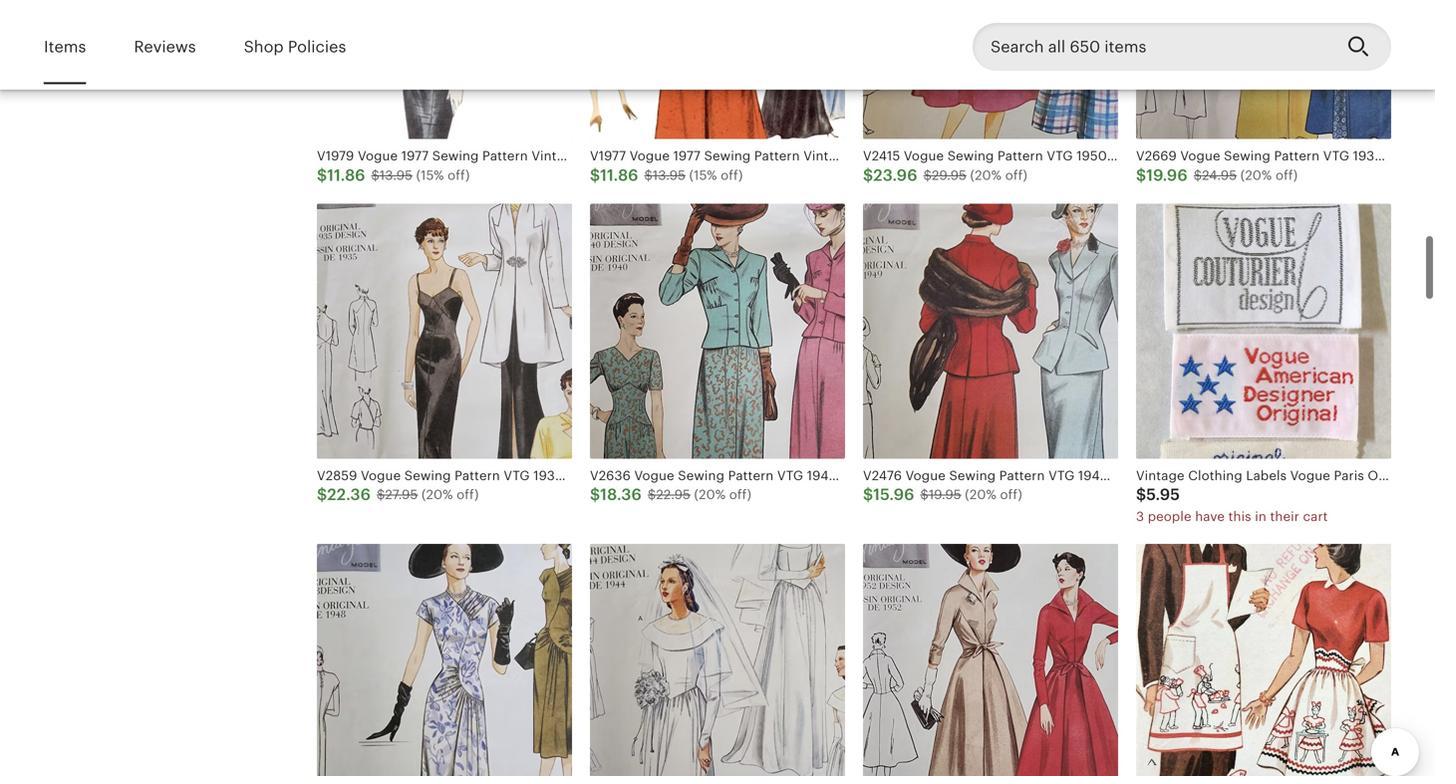 Task type: describe. For each thing, give the bounding box(es) containing it.
have
[[1195, 509, 1225, 524]]

24.95
[[1202, 168, 1237, 183]]

$ 5.95 3 people have this in their cart
[[1136, 486, 1328, 524]]

items
[[44, 38, 86, 56]]

(20% for 19.96
[[1241, 168, 1272, 183]]

reviews link
[[134, 24, 196, 70]]

$ inside $ 18.36 $ 22.95 (20% off)
[[648, 487, 656, 502]]

Search all 650 items text field
[[973, 23, 1331, 71]]

v2384 vogue sewing pattern vtg 1940s style wedding dress bridal gown - original 1944 vintage design 2000 reissue - sizes 6-10 or 12-16 uncut image
[[590, 544, 845, 776]]

v2636 vogue sewing pattern vtg 1940s retro style misses' jacket & skirt original 1940 vintage design 2002 reissue - sizes 6-10, 12-16 uncut image
[[590, 204, 845, 459]]

29.95
[[932, 168, 967, 183]]

22.95
[[656, 487, 691, 502]]

off) for v2859 vogue sewing pattern vtg 1930s misses' evening dress blouse jacket original 1935 vintage design 2005 reissue - sizes 6-10, 18-22 uncut image
[[457, 487, 479, 502]]

v1977 vogue 1977 sewing pattern vintage 1950's design 1955 wide collar lined coat sizes 6-14 or 16-24 image
[[590, 0, 845, 139]]

$ inside $ 22.36 $ 27.95 (20% off)
[[377, 487, 385, 502]]

vintage clothing labels vogue paris original american designer original couturier design modes royale your choice image
[[1136, 204, 1391, 459]]

13.95 for v1977 vogue 1977 sewing pattern vintage 1950's design 1955 wide collar lined coat sizes 6-14 or 16-24 image
[[653, 168, 686, 183]]

19.95
[[929, 487, 961, 502]]

$ inside $ 23.96 $ 29.95 (20% off)
[[923, 168, 932, 183]]

shop policies link
[[244, 24, 346, 70]]

items link
[[44, 24, 86, 70]]

$ inside $ 15.96 $ 19.95 (20% off)
[[920, 487, 929, 502]]

in
[[1255, 509, 1267, 524]]

(15% for v1977 vogue 1977 sewing pattern vintage 1950's design 1955 wide collar lined coat sizes 6-14 or 16-24 image
[[689, 168, 717, 183]]

11.86 for v1977 vogue 1977 sewing pattern vintage 1950's design 1955 wide collar lined coat sizes 6-14 or 16-24 image
[[600, 166, 638, 184]]

v2415 vogue sewing pattern vtg 1950s misses' back button collar dress original 1956 vintage design 2000 reissue sizes 6-10 uncut vogue 2415 image
[[863, 0, 1118, 139]]

$ 15.96 $ 19.95 (20% off)
[[863, 486, 1022, 504]]

off) for v2636 vogue sewing pattern vtg 1940s retro style misses' jacket & skirt original 1940 vintage design 2002 reissue - sizes 6-10, 12-16 uncut image
[[729, 487, 751, 502]]

policies
[[288, 38, 346, 56]]

(20% for 18.36
[[694, 487, 726, 502]]

3
[[1136, 509, 1144, 524]]

v2476 vogue sewing pattern vtg 1940s style post wwii misses' jacket skirt suit- original 1949 vintage design 2000 reissue - size 18-22 uncut image
[[863, 204, 1118, 459]]

m1481 vintage vtg 1940's original sewing pattern aprons with transfer mccall's 1481 ff image
[[1136, 544, 1391, 776]]

off) for v1979 vogue 1977 sewing pattern vintage 1950's design 1957 easy slim fitted dress sizes 8-16 or 18-26 vogue 1979 image
[[448, 168, 470, 183]]

$ 18.36 $ 22.95 (20% off)
[[590, 486, 751, 504]]

off) for v2476 vogue sewing pattern vtg 1940s style post wwii misses' jacket skirt suit- original 1949 vintage design 2000 reissue - size 18-22 uncut image
[[1000, 487, 1022, 502]]

15.96
[[873, 486, 914, 504]]



Task type: vqa. For each thing, say whether or not it's contained in the screenshot.
the 'beautiful!'
no



Task type: locate. For each thing, give the bounding box(es) containing it.
their
[[1270, 509, 1299, 524]]

0 horizontal spatial 13.95
[[380, 168, 413, 183]]

(20% right 19.95
[[965, 487, 997, 502]]

cart
[[1303, 509, 1328, 524]]

2 13.95 from the left
[[653, 168, 686, 183]]

off)
[[448, 168, 470, 183], [721, 168, 743, 183], [1005, 168, 1027, 183], [1276, 168, 1298, 183], [457, 487, 479, 502], [729, 487, 751, 502], [1000, 487, 1022, 502]]

23.96
[[873, 166, 917, 184]]

v2669 vogue sewing pattern vtg 1930s misses' v-neck dress & coat original 1939 vintage design 2002 reissue - sizes 6-10 uncut vogue 2669 image
[[1136, 0, 1391, 139]]

2 $ 11.86 $ 13.95 (15% off) from the left
[[590, 166, 743, 184]]

(20% inside $ 23.96 $ 29.95 (20% off)
[[970, 168, 1002, 183]]

shop
[[244, 38, 284, 56]]

(20% inside $ 18.36 $ 22.95 (20% off)
[[694, 487, 726, 502]]

(20% for 23.96
[[970, 168, 1002, 183]]

1 (15% from the left
[[416, 168, 444, 183]]

(20% right 22.95
[[694, 487, 726, 502]]

$ 11.86 $ 13.95 (15% off)
[[317, 166, 470, 184], [590, 166, 743, 184]]

(20% inside $ 15.96 $ 19.95 (20% off)
[[965, 487, 997, 502]]

reviews
[[134, 38, 196, 56]]

off) for v2669 vogue sewing pattern vtg 1930s misses' v-neck dress & coat original 1939 vintage design 2002 reissue - sizes 6-10 uncut vogue 2669 "image"
[[1276, 168, 1298, 183]]

1 11.86 from the left
[[327, 166, 365, 184]]

off) for v1977 vogue 1977 sewing pattern vintage 1950's design 1955 wide collar lined coat sizes 6-14 or 16-24 image
[[721, 168, 743, 183]]

(20% right 24.95
[[1241, 168, 1272, 183]]

v2859 vogue sewing pattern vtg 1930s misses' evening dress blouse jacket original 1935 vintage design 2005 reissue - sizes 6-10, 18-22 uncut image
[[317, 204, 572, 459]]

(15% for v1979 vogue 1977 sewing pattern vintage 1950's design 1957 easy slim fitted dress sizes 8-16 or 18-26 vogue 1979 image
[[416, 168, 444, 183]]

off) for v2415 vogue sewing pattern vtg 1950s misses' back button collar dress original 1956 vintage design 2000 reissue sizes 6-10 uncut vogue 2415 image
[[1005, 168, 1027, 183]]

off) inside $ 15.96 $ 19.95 (20% off)
[[1000, 487, 1022, 502]]

v1979 vogue 1977 sewing pattern vintage 1950's design 1957 easy slim fitted dress sizes 8-16 or 18-26 vogue 1979 image
[[317, 0, 572, 139]]

11.86
[[327, 166, 365, 184], [600, 166, 638, 184]]

people
[[1148, 509, 1192, 524]]

$ 11.86 $ 13.95 (15% off) for v1979 vogue 1977 sewing pattern vintage 1950's design 1957 easy slim fitted dress sizes 8-16 or 18-26 vogue 1979 image
[[317, 166, 470, 184]]

off) inside $ 23.96 $ 29.95 (20% off)
[[1005, 168, 1027, 183]]

off) inside $ 22.36 $ 27.95 (20% off)
[[457, 487, 479, 502]]

$ inside $ 5.95 3 people have this in their cart
[[1136, 486, 1146, 504]]

(20% right 29.95
[[970, 168, 1002, 183]]

1 $ 11.86 $ 13.95 (15% off) from the left
[[317, 166, 470, 184]]

(20% for 15.96
[[965, 487, 997, 502]]

1 horizontal spatial (15%
[[689, 168, 717, 183]]

$ 11.86 $ 13.95 (15% off) for v1977 vogue 1977 sewing pattern vintage 1950's design 1955 wide collar lined coat sizes 6-14 or 16-24 image
[[590, 166, 743, 184]]

v2401 vogue sewing pattern vtg 1950s style collared dresses w/ wrap skirt - original 1952 vintage design 2001 reissue - sizes 6-10 or 18-22 image
[[863, 544, 1118, 776]]

(20%
[[970, 168, 1002, 183], [1241, 168, 1272, 183], [422, 487, 453, 502], [694, 487, 726, 502], [965, 487, 997, 502]]

1 horizontal spatial 13.95
[[653, 168, 686, 183]]

1 horizontal spatial 11.86
[[600, 166, 638, 184]]

(20% inside $ 22.36 $ 27.95 (20% off)
[[422, 487, 453, 502]]

18.36
[[600, 486, 642, 504]]

2 11.86 from the left
[[600, 166, 638, 184]]

(20% right 27.95
[[422, 487, 453, 502]]

22.36
[[327, 486, 371, 504]]

off) inside $ 19.96 $ 24.95 (20% off)
[[1276, 168, 1298, 183]]

v2787 vogue sewing pattern vtg 1940s style ruched a-line dresses- original 1948 vintage design 2003 reissue - sizes 6-10, 12-16, 18-22 uncut image
[[317, 544, 572, 776]]

$ 19.96 $ 24.95 (20% off)
[[1136, 166, 1298, 184]]

(15%
[[416, 168, 444, 183], [689, 168, 717, 183]]

13.95 for v1979 vogue 1977 sewing pattern vintage 1950's design 1957 easy slim fitted dress sizes 8-16 or 18-26 vogue 1979 image
[[380, 168, 413, 183]]

5.95
[[1146, 486, 1180, 504]]

0 horizontal spatial 11.86
[[327, 166, 365, 184]]

(20% for 22.36
[[422, 487, 453, 502]]

2 (15% from the left
[[689, 168, 717, 183]]

$ inside $ 19.96 $ 24.95 (20% off)
[[1194, 168, 1202, 183]]

13.95
[[380, 168, 413, 183], [653, 168, 686, 183]]

19.96
[[1146, 166, 1188, 184]]

$ 22.36 $ 27.95 (20% off)
[[317, 486, 479, 504]]

off) inside $ 18.36 $ 22.95 (20% off)
[[729, 487, 751, 502]]

27.95
[[385, 487, 418, 502]]

shop policies
[[244, 38, 346, 56]]

(20% inside $ 19.96 $ 24.95 (20% off)
[[1241, 168, 1272, 183]]

0 horizontal spatial $ 11.86 $ 13.95 (15% off)
[[317, 166, 470, 184]]

1 horizontal spatial $ 11.86 $ 13.95 (15% off)
[[590, 166, 743, 184]]

$
[[317, 166, 327, 184], [590, 166, 600, 184], [863, 166, 873, 184], [1136, 166, 1146, 184], [371, 168, 380, 183], [644, 168, 653, 183], [923, 168, 932, 183], [1194, 168, 1202, 183], [317, 486, 327, 504], [590, 486, 600, 504], [863, 486, 873, 504], [1136, 486, 1146, 504], [377, 487, 385, 502], [648, 487, 656, 502], [920, 487, 929, 502]]

this
[[1228, 509, 1251, 524]]

0 horizontal spatial (15%
[[416, 168, 444, 183]]

11.86 for v1979 vogue 1977 sewing pattern vintage 1950's design 1957 easy slim fitted dress sizes 8-16 or 18-26 vogue 1979 image
[[327, 166, 365, 184]]

1 13.95 from the left
[[380, 168, 413, 183]]

$ 23.96 $ 29.95 (20% off)
[[863, 166, 1027, 184]]



